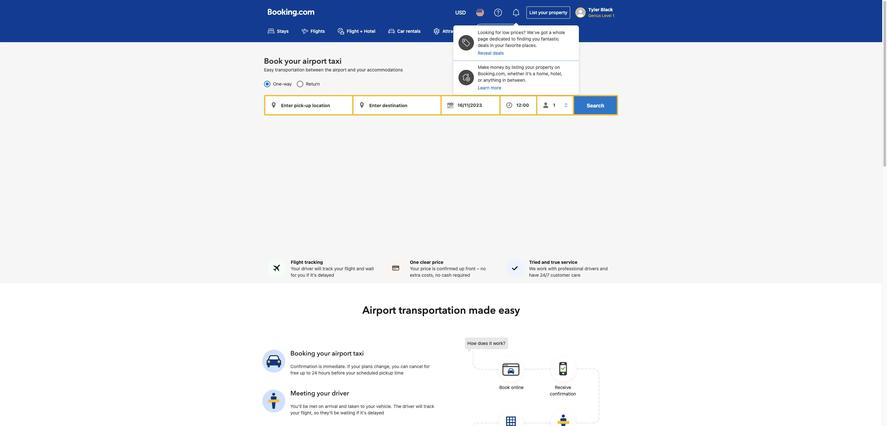 Task type: locate. For each thing, give the bounding box(es) containing it.
2 your from the left
[[410, 266, 419, 272]]

required
[[453, 272, 470, 278]]

0 horizontal spatial a
[[533, 71, 536, 76]]

reveal
[[478, 50, 492, 56]]

airport for airport transportation made easy
[[363, 304, 396, 318]]

on right met
[[319, 404, 324, 409]]

and up waiting at the left of the page
[[339, 404, 347, 409]]

is up hours
[[319, 364, 322, 369]]

0 horizontal spatial airport
[[363, 304, 396, 318]]

1 vertical spatial if
[[357, 410, 359, 416]]

confirmation is immediate. if your plans change, you can cancel for free up to 24 hours before your scheduled pickup time
[[291, 364, 430, 376]]

accommodations
[[367, 67, 403, 73]]

tried
[[529, 260, 541, 265]]

airport for booking
[[332, 349, 352, 358]]

flight tracking your driver will track your flight and wait for you if it's delayed
[[291, 260, 374, 278]]

receive confirmation
[[550, 385, 576, 397]]

receive
[[555, 385, 571, 390]]

price down clear
[[421, 266, 431, 272]]

taxi
[[329, 56, 342, 67], [353, 349, 364, 358]]

delayed down the tracking
[[318, 272, 334, 278]]

Enter pick-up location text field
[[265, 96, 352, 114]]

taxi up the
[[329, 56, 342, 67]]

0 vertical spatial no
[[481, 266, 486, 272]]

if
[[347, 364, 350, 369]]

1 horizontal spatial delayed
[[368, 410, 384, 416]]

0 horizontal spatial no
[[435, 272, 441, 278]]

0 horizontal spatial deals
[[478, 43, 489, 48]]

front
[[466, 266, 476, 272]]

0 horizontal spatial taxi
[[329, 56, 342, 67]]

will inside flight tracking your driver will track your flight and wait for you if it's delayed
[[315, 266, 321, 272]]

0 vertical spatial be
[[303, 404, 308, 409]]

a right it's
[[533, 71, 536, 76]]

0 horizontal spatial you
[[298, 272, 305, 278]]

usd button
[[452, 5, 470, 20]]

0 vertical spatial to
[[512, 36, 516, 42]]

up down confirmation
[[300, 370, 305, 376]]

1 vertical spatial property
[[536, 64, 554, 70]]

0 vertical spatial deals
[[478, 43, 489, 48]]

1 vertical spatial it's
[[360, 410, 367, 416]]

anything
[[484, 77, 501, 83]]

1 horizontal spatial be
[[334, 410, 339, 416]]

in inside looking for low prices? we've got a whole page dedicated to finding you fantastic deals in your favorite places. reveal deals
[[490, 43, 494, 48]]

flight left the tracking
[[291, 260, 304, 265]]

in
[[490, 43, 494, 48], [503, 77, 506, 83]]

level
[[602, 13, 612, 18]]

0 vertical spatial price
[[432, 260, 444, 265]]

your up arrival at the bottom left
[[317, 389, 330, 398]]

1 vertical spatial to
[[307, 370, 311, 376]]

0 horizontal spatial transportation
[[275, 67, 305, 73]]

1 your from the left
[[291, 266, 300, 272]]

or
[[478, 77, 482, 83]]

the
[[325, 67, 332, 73]]

airport right the
[[333, 67, 347, 73]]

track right the
[[424, 404, 434, 409]]

0 vertical spatial airport
[[488, 28, 503, 34]]

you up time
[[392, 364, 400, 369]]

your inside 'link'
[[539, 10, 548, 15]]

1 horizontal spatial book
[[500, 385, 510, 390]]

your left vehicle.
[[366, 404, 375, 409]]

0 vertical spatial transportation
[[275, 67, 305, 73]]

car
[[397, 28, 405, 34]]

deals
[[478, 43, 489, 48], [493, 50, 504, 56]]

taken
[[348, 404, 359, 409]]

driver right the
[[403, 404, 415, 409]]

booking airport taxi image for booking your airport taxi
[[263, 350, 285, 373]]

have
[[529, 272, 539, 278]]

track down the tracking
[[323, 266, 333, 272]]

on up hotel,
[[555, 64, 560, 70]]

2 vertical spatial for
[[424, 364, 430, 369]]

1 vertical spatial for
[[291, 272, 297, 278]]

0 vertical spatial property
[[549, 10, 568, 15]]

1 horizontal spatial to
[[361, 404, 365, 409]]

1 vertical spatial driver
[[332, 389, 349, 398]]

0 vertical spatial flight
[[347, 28, 359, 34]]

genius
[[589, 13, 601, 18]]

driver up arrival at the bottom left
[[332, 389, 349, 398]]

to up favorite
[[512, 36, 516, 42]]

book left online
[[500, 385, 510, 390]]

in for your
[[490, 43, 494, 48]]

to right taken
[[361, 404, 365, 409]]

price up confirmed
[[432, 260, 444, 265]]

can
[[401, 364, 408, 369]]

1 vertical spatial transportation
[[399, 304, 466, 318]]

it's right waiting at the left of the page
[[360, 410, 367, 416]]

2 horizontal spatial to
[[512, 36, 516, 42]]

up up required
[[459, 266, 465, 272]]

and right the
[[348, 67, 356, 73]]

taxi inside book your airport taxi easy transportation between the airport and your accommodations
[[329, 56, 342, 67]]

for inside flight tracking your driver will track your flight and wait for you if it's delayed
[[291, 272, 297, 278]]

2 vertical spatial airport
[[332, 349, 352, 358]]

airport
[[488, 28, 503, 34], [363, 304, 396, 318]]

your right the 'list'
[[539, 10, 548, 15]]

it's
[[310, 272, 317, 278], [360, 410, 367, 416]]

booking.com,
[[478, 71, 506, 76]]

airport taxis link
[[474, 24, 520, 38]]

2 horizontal spatial driver
[[403, 404, 415, 409]]

24/7
[[540, 272, 550, 278]]

1 horizontal spatial if
[[357, 410, 359, 416]]

fantastic
[[541, 36, 559, 42]]

1 vertical spatial in
[[503, 77, 506, 83]]

1 vertical spatial track
[[424, 404, 434, 409]]

flights link
[[297, 24, 330, 38]]

1 vertical spatial you
[[298, 272, 305, 278]]

+
[[360, 28, 363, 34]]

0 vertical spatial for
[[496, 30, 501, 35]]

0 vertical spatial airport
[[303, 56, 327, 67]]

deals right the reveal at right top
[[493, 50, 504, 56]]

book
[[264, 56, 283, 67], [500, 385, 510, 390]]

arrival
[[325, 404, 338, 409]]

you down the tracking
[[298, 272, 305, 278]]

1 horizontal spatial you
[[392, 364, 400, 369]]

1 horizontal spatial is
[[432, 266, 436, 272]]

your down dedicated
[[495, 43, 504, 48]]

and inside book your airport taxi easy transportation between the airport and your accommodations
[[348, 67, 356, 73]]

0 horizontal spatial up
[[300, 370, 305, 376]]

1 horizontal spatial price
[[432, 260, 444, 265]]

clear
[[420, 260, 431, 265]]

2 vertical spatial you
[[392, 364, 400, 369]]

property inside 'link'
[[549, 10, 568, 15]]

0 vertical spatial delayed
[[318, 272, 334, 278]]

book for online
[[500, 385, 510, 390]]

flights
[[311, 28, 325, 34]]

in right anything
[[503, 77, 506, 83]]

it's down the tracking
[[310, 272, 317, 278]]

places.
[[522, 43, 537, 48]]

airport up between
[[303, 56, 327, 67]]

0 horizontal spatial will
[[315, 266, 321, 272]]

you inside confirmation is immediate. if your plans change, you can cancel for free up to 24 hours before your scheduled pickup time
[[392, 364, 400, 369]]

1 vertical spatial delayed
[[368, 410, 384, 416]]

1 horizontal spatial flight
[[347, 28, 359, 34]]

your up it's
[[525, 64, 535, 70]]

flight + hotel
[[347, 28, 376, 34]]

if down taken
[[357, 410, 359, 416]]

to left 24
[[307, 370, 311, 376]]

flight inside flight tracking your driver will track your flight and wait for you if it's delayed
[[291, 260, 304, 265]]

1 horizontal spatial for
[[424, 364, 430, 369]]

0 vertical spatial on
[[555, 64, 560, 70]]

0 horizontal spatial track
[[323, 266, 333, 272]]

it's inside flight tracking your driver will track your flight and wait for you if it's delayed
[[310, 272, 317, 278]]

1 vertical spatial airport
[[363, 304, 396, 318]]

you'll
[[291, 404, 302, 409]]

black
[[601, 7, 613, 12]]

your up immediate.
[[317, 349, 330, 358]]

0 vertical spatial in
[[490, 43, 494, 48]]

no right '–' at bottom
[[481, 266, 486, 272]]

for inside confirmation is immediate. if your plans change, you can cancel for free up to 24 hours before your scheduled pickup time
[[424, 364, 430, 369]]

0 vertical spatial a
[[549, 30, 552, 35]]

0 horizontal spatial on
[[319, 404, 324, 409]]

no left cash
[[435, 272, 441, 278]]

1 vertical spatial deals
[[493, 50, 504, 56]]

0 horizontal spatial delayed
[[318, 272, 334, 278]]

true
[[551, 260, 560, 265]]

0 horizontal spatial driver
[[301, 266, 313, 272]]

waiting
[[340, 410, 355, 416]]

1 horizontal spatial up
[[459, 266, 465, 272]]

list your property
[[530, 10, 568, 15]]

flight left +
[[347, 28, 359, 34]]

car rentals
[[397, 28, 421, 34]]

delayed down vehicle.
[[368, 410, 384, 416]]

will right the
[[416, 404, 423, 409]]

your up way
[[285, 56, 301, 67]]

driver inside you'll be met on arrival and taken to your vehicle. the driver will track your flight, so they'll be waiting if it's delayed
[[403, 404, 415, 409]]

in inside 'make money by listing your property on booking.com, whether it's a home, hotel, or anything in between. learn more'
[[503, 77, 506, 83]]

a
[[549, 30, 552, 35], [533, 71, 536, 76]]

0 vertical spatial it's
[[310, 272, 317, 278]]

2 horizontal spatial for
[[496, 30, 501, 35]]

2 horizontal spatial you
[[533, 36, 540, 42]]

extra
[[410, 272, 421, 278]]

attractions link
[[428, 24, 471, 38]]

rentals
[[406, 28, 421, 34]]

be up flight, on the bottom left
[[303, 404, 308, 409]]

0 vertical spatial will
[[315, 266, 321, 272]]

track inside you'll be met on arrival and taken to your vehicle. the driver will track your flight, so they'll be waiting if it's delayed
[[424, 404, 434, 409]]

driver down the tracking
[[301, 266, 313, 272]]

up
[[459, 266, 465, 272], [300, 370, 305, 376]]

confirmed
[[437, 266, 458, 272]]

1 horizontal spatial in
[[503, 77, 506, 83]]

your inside 'make money by listing your property on booking.com, whether it's a home, hotel, or anything in between. learn more'
[[525, 64, 535, 70]]

1 vertical spatial on
[[319, 404, 324, 409]]

way
[[284, 81, 292, 87]]

be down arrival at the bottom left
[[334, 410, 339, 416]]

0 vertical spatial you
[[533, 36, 540, 42]]

your left "flight"
[[334, 266, 344, 272]]

for inside looking for low prices? we've got a whole page dedicated to finding you fantastic deals in your favorite places. reveal deals
[[496, 30, 501, 35]]

0 vertical spatial if
[[307, 272, 309, 278]]

vehicle.
[[376, 404, 392, 409]]

low
[[503, 30, 510, 35]]

0 vertical spatial track
[[323, 266, 333, 272]]

book inside book your airport taxi easy transportation between the airport and your accommodations
[[264, 56, 283, 67]]

your inside flight tracking your driver will track your flight and wait for you if it's delayed
[[334, 266, 344, 272]]

1 vertical spatial up
[[300, 370, 305, 376]]

book up easy
[[264, 56, 283, 67]]

0 horizontal spatial it's
[[310, 272, 317, 278]]

1 vertical spatial is
[[319, 364, 322, 369]]

a right got
[[549, 30, 552, 35]]

property up home,
[[536, 64, 554, 70]]

price
[[432, 260, 444, 265], [421, 266, 431, 272]]

2 vertical spatial driver
[[403, 404, 415, 409]]

0 horizontal spatial your
[[291, 266, 300, 272]]

driver
[[301, 266, 313, 272], [332, 389, 349, 398], [403, 404, 415, 409]]

and up 'work' at right
[[542, 260, 550, 265]]

0 horizontal spatial is
[[319, 364, 322, 369]]

transportation inside book your airport taxi easy transportation between the airport and your accommodations
[[275, 67, 305, 73]]

1 horizontal spatial airport
[[488, 28, 503, 34]]

1 vertical spatial price
[[421, 266, 431, 272]]

confirmation
[[291, 364, 317, 369]]

flight
[[347, 28, 359, 34], [291, 260, 304, 265]]

0 vertical spatial driver
[[301, 266, 313, 272]]

airport up 'if'
[[332, 349, 352, 358]]

page
[[478, 36, 488, 42]]

1 horizontal spatial will
[[416, 404, 423, 409]]

does
[[478, 341, 488, 346]]

1 horizontal spatial deals
[[493, 50, 504, 56]]

stays link
[[263, 24, 294, 38]]

book your airport taxi easy transportation between the airport and your accommodations
[[264, 56, 403, 73]]

flight for flight tracking your driver will track your flight and wait for you if it's delayed
[[291, 260, 304, 265]]

0 horizontal spatial book
[[264, 56, 283, 67]]

taxi for book
[[329, 56, 342, 67]]

1 vertical spatial taxi
[[353, 349, 364, 358]]

and right "drivers"
[[600, 266, 608, 272]]

will down the tracking
[[315, 266, 321, 272]]

deals down page
[[478, 43, 489, 48]]

if down the tracking
[[307, 272, 309, 278]]

1 vertical spatial flight
[[291, 260, 304, 265]]

how
[[468, 341, 477, 346]]

1 vertical spatial a
[[533, 71, 536, 76]]

1 vertical spatial be
[[334, 410, 339, 416]]

property up whole
[[549, 10, 568, 15]]

0 horizontal spatial if
[[307, 272, 309, 278]]

so
[[314, 410, 319, 416]]

for for flight tracking your driver will track your flight and wait for you if it's delayed
[[291, 272, 297, 278]]

is up costs,
[[432, 266, 436, 272]]

0 vertical spatial book
[[264, 56, 283, 67]]

attractions
[[443, 28, 466, 34]]

0 horizontal spatial flight
[[291, 260, 304, 265]]

tried and true service we work with professional drivers and have 24/7 customer care
[[529, 260, 608, 278]]

you down we've
[[533, 36, 540, 42]]

customer
[[551, 272, 570, 278]]

1 horizontal spatial driver
[[332, 389, 349, 398]]

on inside 'make money by listing your property on booking.com, whether it's a home, hotel, or anything in between. learn more'
[[555, 64, 560, 70]]

1 vertical spatial will
[[416, 404, 423, 409]]

and left wait
[[357, 266, 364, 272]]

1 vertical spatial book
[[500, 385, 510, 390]]

2 vertical spatial to
[[361, 404, 365, 409]]

1 horizontal spatial track
[[424, 404, 434, 409]]

in down dedicated
[[490, 43, 494, 48]]

your
[[539, 10, 548, 15], [495, 43, 504, 48], [285, 56, 301, 67], [525, 64, 535, 70], [357, 67, 366, 73], [334, 266, 344, 272], [317, 349, 330, 358], [351, 364, 361, 369], [346, 370, 355, 376], [317, 389, 330, 398], [366, 404, 375, 409], [291, 410, 300, 416]]

0 vertical spatial is
[[432, 266, 436, 272]]

booking
[[291, 349, 315, 358]]

1 horizontal spatial a
[[549, 30, 552, 35]]

taxi up plans
[[353, 349, 364, 358]]

pickup
[[379, 370, 393, 376]]

whole
[[553, 30, 565, 35]]

booking airport taxi image
[[465, 338, 600, 426], [263, 350, 285, 373], [263, 390, 285, 413]]

flight
[[345, 266, 355, 272]]

delayed
[[318, 272, 334, 278], [368, 410, 384, 416]]

1 horizontal spatial on
[[555, 64, 560, 70]]

1 horizontal spatial taxi
[[353, 349, 364, 358]]



Task type: describe. For each thing, give the bounding box(es) containing it.
taxis
[[504, 28, 514, 34]]

0 horizontal spatial be
[[303, 404, 308, 409]]

one-way
[[273, 81, 292, 87]]

they'll
[[320, 410, 333, 416]]

is inside confirmation is immediate. if your plans change, you can cancel for free up to 24 hours before your scheduled pickup time
[[319, 364, 322, 369]]

flight + hotel link
[[333, 24, 381, 38]]

a inside 'make money by listing your property on booking.com, whether it's a home, hotel, or anything in between. learn more'
[[533, 71, 536, 76]]

you inside looking for low prices? we've got a whole page dedicated to finding you fantastic deals in your favorite places. reveal deals
[[533, 36, 540, 42]]

book for your
[[264, 56, 283, 67]]

1 vertical spatial no
[[435, 272, 441, 278]]

search
[[587, 103, 604, 109]]

and inside flight tracking your driver will track your flight and wait for you if it's delayed
[[357, 266, 364, 272]]

hotel,
[[551, 71, 563, 76]]

Enter destination text field
[[354, 96, 441, 114]]

made
[[469, 304, 496, 318]]

hours
[[319, 370, 330, 376]]

plans
[[362, 364, 373, 369]]

search button
[[574, 96, 617, 114]]

work?
[[493, 341, 506, 346]]

and inside you'll be met on arrival and taken to your vehicle. the driver will track your flight, so they'll be waiting if it's delayed
[[339, 404, 347, 409]]

your inside flight tracking your driver will track your flight and wait for you if it's delayed
[[291, 266, 300, 272]]

will inside you'll be met on arrival and taken to your vehicle. the driver will track your flight, so they'll be waiting if it's delayed
[[416, 404, 423, 409]]

your down 'if'
[[346, 370, 355, 376]]

professional
[[558, 266, 584, 272]]

airport for airport taxis
[[488, 28, 503, 34]]

booking your airport taxi
[[291, 349, 364, 358]]

your left accommodations
[[357, 67, 366, 73]]

return
[[306, 81, 320, 87]]

flight for flight + hotel
[[347, 28, 359, 34]]

got
[[541, 30, 548, 35]]

service
[[561, 260, 578, 265]]

24
[[312, 370, 317, 376]]

1 horizontal spatial no
[[481, 266, 486, 272]]

meeting your driver
[[291, 389, 349, 398]]

delayed inside you'll be met on arrival and taken to your vehicle. the driver will track your flight, so they'll be waiting if it's delayed
[[368, 410, 384, 416]]

we've
[[527, 30, 540, 35]]

track inside flight tracking your driver will track your flight and wait for you if it's delayed
[[323, 266, 333, 272]]

work
[[537, 266, 547, 272]]

looking for low prices? we've got a whole page dedicated to finding you fantastic deals in your favorite places. reveal deals
[[478, 30, 565, 56]]

drivers
[[585, 266, 599, 272]]

cash
[[442, 272, 452, 278]]

in for between.
[[503, 77, 506, 83]]

0 horizontal spatial price
[[421, 266, 431, 272]]

taxi for booking
[[353, 349, 364, 358]]

you inside flight tracking your driver will track your flight and wait for you if it's delayed
[[298, 272, 305, 278]]

up inside one clear price your price is confirmed up front – no extra costs, no cash required
[[459, 266, 465, 272]]

is inside one clear price your price is confirmed up front – no extra costs, no cash required
[[432, 266, 436, 272]]

airport transportation made easy
[[363, 304, 520, 318]]

airport for book
[[303, 56, 327, 67]]

booking.com online hotel reservations image
[[268, 9, 314, 16]]

we
[[529, 266, 536, 272]]

how does it work?
[[468, 341, 506, 346]]

money
[[490, 64, 504, 70]]

scheduled
[[357, 370, 378, 376]]

your inside one clear price your price is confirmed up front – no extra costs, no cash required
[[410, 266, 419, 272]]

free
[[291, 370, 299, 376]]

online
[[511, 385, 524, 390]]

your inside looking for low prices? we've got a whole page dedicated to finding you fantastic deals in your favorite places. reveal deals
[[495, 43, 504, 48]]

your right 'if'
[[351, 364, 361, 369]]

confirmation
[[550, 391, 576, 397]]

costs,
[[422, 272, 434, 278]]

one
[[410, 260, 419, 265]]

before
[[332, 370, 345, 376]]

tyler
[[589, 7, 600, 12]]

if inside flight tracking your driver will track your flight and wait for you if it's delayed
[[307, 272, 309, 278]]

one-
[[273, 81, 284, 87]]

list
[[530, 10, 537, 15]]

change,
[[374, 364, 391, 369]]

driver inside flight tracking your driver will track your flight and wait for you if it's delayed
[[301, 266, 313, 272]]

tyler black genius level 1
[[589, 7, 615, 18]]

up inside confirmation is immediate. if your plans change, you can cancel for free up to 24 hours before your scheduled pickup time
[[300, 370, 305, 376]]

booking airport taxi image for meeting your driver
[[263, 390, 285, 413]]

prices?
[[511, 30, 526, 35]]

time
[[395, 370, 404, 376]]

you'll be met on arrival and taken to your vehicle. the driver will track your flight, so they'll be waiting if it's delayed
[[291, 404, 434, 416]]

meeting
[[291, 389, 315, 398]]

your down you'll
[[291, 410, 300, 416]]

it
[[489, 341, 492, 346]]

to inside confirmation is immediate. if your plans change, you can cancel for free up to 24 hours before your scheduled pickup time
[[307, 370, 311, 376]]

a inside looking for low prices? we've got a whole page dedicated to finding you fantastic deals in your favorite places. reveal deals
[[549, 30, 552, 35]]

listing
[[512, 64, 524, 70]]

12:00
[[517, 103, 529, 108]]

finding
[[517, 36, 531, 42]]

car rentals link
[[383, 24, 426, 38]]

easy
[[264, 67, 274, 73]]

tracking
[[305, 260, 323, 265]]

it's inside you'll be met on arrival and taken to your vehicle. the driver will track your flight, so they'll be waiting if it's delayed
[[360, 410, 367, 416]]

it's
[[526, 71, 532, 76]]

by
[[506, 64, 511, 70]]

delayed inside flight tracking your driver will track your flight and wait for you if it's delayed
[[318, 272, 334, 278]]

favorite
[[506, 43, 521, 48]]

care
[[572, 272, 581, 278]]

hotel
[[364, 28, 376, 34]]

between.
[[507, 77, 527, 83]]

more
[[491, 85, 502, 91]]

12:00 button
[[501, 96, 536, 114]]

1 vertical spatial airport
[[333, 67, 347, 73]]

dedicated
[[490, 36, 510, 42]]

to inside looking for low prices? we've got a whole page dedicated to finding you fantastic deals in your favorite places. reveal deals
[[512, 36, 516, 42]]

if inside you'll be met on arrival and taken to your vehicle. the driver will track your flight, so they'll be waiting if it's delayed
[[357, 410, 359, 416]]

1 horizontal spatial transportation
[[399, 304, 466, 318]]

property inside 'make money by listing your property on booking.com, whether it's a home, hotel, or anything in between. learn more'
[[536, 64, 554, 70]]

between
[[306, 67, 324, 73]]

on inside you'll be met on arrival and taken to your vehicle. the driver will track your flight, so they'll be waiting if it's delayed
[[319, 404, 324, 409]]

whether
[[508, 71, 525, 76]]

with
[[548, 266, 557, 272]]

usd
[[455, 10, 466, 15]]

one clear price your price is confirmed up front – no extra costs, no cash required
[[410, 260, 486, 278]]

book online
[[500, 385, 524, 390]]

make money by listing your property on booking.com, whether it's a home, hotel, or anything in between. learn more
[[478, 64, 563, 91]]

to inside you'll be met on arrival and taken to your vehicle. the driver will track your flight, so they'll be waiting if it's delayed
[[361, 404, 365, 409]]

for for confirmation is immediate. if your plans change, you can cancel for free up to 24 hours before your scheduled pickup time
[[424, 364, 430, 369]]

home,
[[537, 71, 550, 76]]



Task type: vqa. For each thing, say whether or not it's contained in the screenshot.
3rd the Free from left
no



